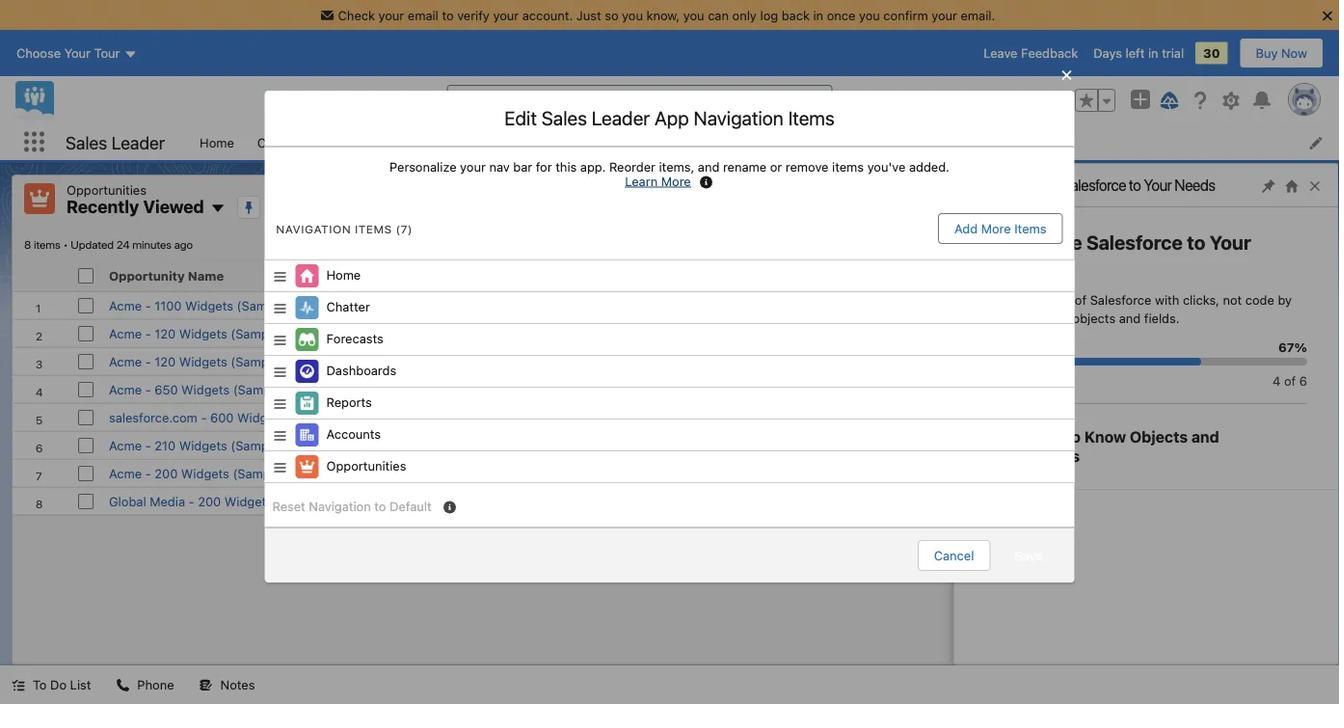 Task type: vqa. For each thing, say whether or not it's contained in the screenshot.
the topmost Pipeline
no



Task type: locate. For each thing, give the bounding box(es) containing it.
won for acme - 120 widgets (sample)
[[777, 354, 803, 368]]

4 closed from the top
[[733, 438, 774, 452]]

0 vertical spatial 120
[[155, 326, 176, 340]]

item number element
[[13, 260, 70, 292]]

sales up the recently
[[66, 132, 107, 153]]

1 vertical spatial acme - 120 widgets (sample)
[[109, 354, 284, 368]]

acme for acme (sample) link corresponding to acme - 210 widgets (sample)
[[466, 438, 499, 452]]

more right 'add'
[[982, 221, 1011, 236]]

you right the 'so'
[[622, 8, 643, 22]]

1 horizontal spatial and
[[1119, 311, 1141, 325]]

forecasts right chatter link at the left top
[[324, 135, 381, 149]]

navigation right reset
[[309, 499, 371, 513]]

opportunities up reset navigation to default
[[326, 458, 406, 473]]

2 11/15/2023 from the top
[[1018, 354, 1081, 368]]

dashboards inside list item
[[404, 135, 475, 149]]

1 vertical spatial opportunities
[[67, 182, 147, 197]]

1 vertical spatial needs
[[986, 255, 1044, 278]]

1 vertical spatial customize salesforce to your needs
[[986, 231, 1252, 278]]

3 acme (sample) link from the top
[[466, 438, 555, 452]]

you right once
[[859, 8, 880, 22]]

1 horizontal spatial more
[[982, 221, 1011, 236]]

1 vertical spatial 200
[[198, 494, 221, 508]]

to right email
[[442, 8, 454, 22]]

customize salesforce to your needs up the "make the most of salesforce with clicks, not code by learning about objects and fields."
[[986, 231, 1252, 278]]

or
[[770, 159, 782, 174]]

more
[[661, 174, 691, 188], [982, 221, 1011, 236]]

acme for acme (sample) link associated with acme - 650 widgets (sample)
[[466, 382, 499, 396]]

salesforce.com - 600 widgets (sample) link
[[109, 410, 342, 424]]

leader up "reorder"
[[592, 107, 650, 129]]

1 horizontal spatial sales
[[542, 107, 587, 129]]

0 vertical spatial 200
[[155, 466, 178, 480]]

forecasts inside list
[[324, 135, 381, 149]]

salesforce up objects
[[1090, 292, 1152, 307]]

1 horizontal spatial needs
[[1175, 176, 1216, 194]]

1 vertical spatial items
[[34, 238, 61, 251]]

to
[[33, 678, 47, 692]]

11/15/2023 up 10/21/2022
[[1018, 354, 1081, 368]]

0 vertical spatial dashboards
[[404, 135, 475, 149]]

progress bar progress bar
[[986, 358, 1308, 366]]

to do list button
[[0, 665, 103, 704]]

text default image
[[12, 679, 25, 692], [116, 679, 130, 692]]

1 horizontal spatial items
[[832, 159, 864, 174]]

opportunities down sales leader
[[67, 182, 147, 197]]

recently viewed
[[67, 196, 204, 217]]

widgets for second acme - 120 widgets (sample) link from the bottom
[[179, 326, 227, 340]]

do
[[50, 678, 67, 692]]

forecasts link
[[313, 124, 393, 160]]

1 horizontal spatial text default image
[[116, 679, 130, 692]]

closed won
[[733, 354, 803, 368], [733, 382, 803, 396], [733, 410, 803, 424], [733, 438, 803, 452]]

ago
[[174, 238, 193, 251]]

app.
[[580, 159, 606, 174]]

1 vertical spatial sales
[[66, 132, 107, 153]]

leave feedback link
[[984, 46, 1078, 60]]

1 vertical spatial acme (sample)
[[466, 382, 555, 396]]

widgets right 600
[[237, 410, 286, 424]]

added.
[[909, 159, 950, 174]]

your left nav
[[460, 159, 486, 174]]

cb down progress bar progress bar
[[1139, 438, 1156, 452]]

1 vertical spatial chatter
[[326, 299, 370, 314]]

needs
[[1175, 176, 1216, 194], [986, 255, 1044, 278]]

acme for 2nd acme - 120 widgets (sample) link from the top
[[109, 354, 142, 368]]

items left "(7)"
[[355, 222, 393, 235]]

1 horizontal spatial dashboards
[[404, 135, 475, 149]]

acme - 120 widgets (sample) link up acme - 650 widgets (sample)
[[109, 354, 284, 368]]

0 horizontal spatial items
[[34, 238, 61, 251]]

days left in trial
[[1094, 46, 1184, 60]]

0 horizontal spatial more
[[661, 174, 691, 188]]

accounts up "reorder"
[[617, 135, 671, 149]]

1 acme (sample) link from the top
[[466, 354, 555, 368]]

customize salesforce to your needs
[[993, 176, 1216, 194], [986, 231, 1252, 278]]

0 horizontal spatial text default image
[[12, 679, 25, 692]]

more inside button
[[982, 221, 1011, 236]]

acme (sample) for acme - 650 widgets (sample)
[[466, 382, 555, 396]]

1 vertical spatial 120
[[155, 354, 176, 368]]

in
[[813, 8, 824, 22], [1149, 46, 1159, 60]]

text default image left to
[[12, 679, 25, 692]]

0 vertical spatial your
[[1144, 176, 1172, 194]]

reports list item
[[511, 124, 605, 160]]

2 vertical spatial acme (sample) link
[[466, 438, 555, 452]]

2 120 from the top
[[155, 354, 176, 368]]

0 vertical spatial forecasts
[[324, 135, 381, 149]]

items
[[832, 159, 864, 174], [34, 238, 61, 251]]

search... button
[[447, 85, 833, 116]]

(sample)
[[237, 298, 290, 312], [231, 326, 284, 340], [231, 354, 284, 368], [502, 354, 555, 368], [233, 382, 286, 396], [502, 382, 555, 396], [289, 410, 342, 424], [558, 410, 611, 424], [231, 438, 284, 452], [502, 438, 555, 452], [233, 466, 286, 480], [276, 494, 329, 508]]

log
[[760, 8, 778, 22]]

items left •
[[34, 238, 61, 251]]

3 closed from the top
[[733, 410, 774, 424]]

bar
[[513, 159, 533, 174]]

1 vertical spatial your
[[1210, 231, 1252, 254]]

acme for acme - 210 widgets (sample) link
[[109, 438, 142, 452]]

acme (sample) for acme - 210 widgets (sample)
[[466, 438, 555, 452]]

won for acme - 650 widgets (sample)
[[777, 382, 803, 396]]

200 down 210
[[155, 466, 178, 480]]

your
[[379, 8, 404, 22], [493, 8, 519, 22], [932, 8, 958, 22], [460, 159, 486, 174]]

2 horizontal spatial items
[[1015, 221, 1047, 236]]

in right left at the top right of the page
[[1149, 46, 1159, 60]]

sales right 'edit'
[[542, 107, 587, 129]]

customize salesforce to your needs up list view controls icon
[[993, 176, 1216, 194]]

group
[[1075, 89, 1116, 112]]

cell
[[70, 260, 101, 292], [458, 319, 725, 347], [725, 319, 921, 347], [1131, 319, 1277, 347], [1131, 375, 1277, 403], [1131, 403, 1277, 431], [1277, 403, 1327, 431], [1277, 431, 1327, 459], [458, 459, 725, 487], [725, 459, 921, 487], [1131, 459, 1277, 487], [1277, 459, 1327, 487], [458, 487, 725, 515], [725, 487, 921, 515], [1131, 487, 1277, 515], [1277, 487, 1327, 515]]

opportunity owner alias element
[[1131, 260, 1277, 292]]

2 vertical spatial salesforce
[[1090, 292, 1152, 307]]

1 vertical spatial cb
[[1139, 354, 1156, 368]]

acme - 210 widgets (sample)
[[109, 438, 284, 452]]

3 acme (sample) from the top
[[466, 438, 555, 452]]

widgets down acme - 210 widgets (sample) link
[[181, 466, 229, 480]]

more right learn
[[661, 174, 691, 188]]

dashboards
[[404, 135, 475, 149], [326, 363, 397, 377]]

opportunity name button
[[101, 260, 437, 291]]

2 acme (sample) link from the top
[[466, 382, 555, 396]]

select list display image
[[1139, 220, 1181, 251]]

check
[[338, 8, 375, 22]]

buy now button
[[1240, 38, 1324, 69]]

1 acme - 120 widgets (sample) from the top
[[109, 326, 284, 340]]

12/10/2023
[[1016, 466, 1081, 480]]

0 horizontal spatial your
[[1144, 176, 1172, 194]]

1 horizontal spatial you
[[684, 8, 705, 22]]

1 horizontal spatial opportunities
[[326, 458, 406, 473]]

1 horizontal spatial accounts
[[617, 135, 671, 149]]

acme - 120 widgets (sample)
[[109, 326, 284, 340], [109, 354, 284, 368]]

nav
[[489, 159, 510, 174]]

opportunities list item
[[708, 124, 836, 160]]

acme (sample)
[[466, 354, 555, 368], [466, 382, 555, 396], [466, 438, 555, 452]]

acme for acme - 650 widgets (sample) "link"
[[109, 382, 142, 396]]

home inside home link
[[200, 135, 234, 149]]

1 closed won from the top
[[733, 354, 803, 368]]

code
[[1246, 292, 1275, 307]]

items up the remove at the right of page
[[789, 107, 835, 129]]

you've
[[868, 159, 906, 174]]

your up 'opportunity owner alias' element
[[1210, 231, 1252, 254]]

widgets up acme - 650 widgets (sample)
[[179, 354, 227, 368]]

your
[[1144, 176, 1172, 194], [1210, 231, 1252, 254]]

200 down acme - 200 widgets (sample) link
[[198, 494, 221, 508]]

cb up 67% status
[[1139, 298, 1156, 312]]

acme (sample) link for acme - 120 widgets (sample)
[[466, 354, 555, 368]]

1 cb from the top
[[1139, 298, 1156, 312]]

1 horizontal spatial home
[[326, 267, 361, 282]]

email
[[408, 8, 439, 22]]

0 horizontal spatial opportunities
[[67, 182, 147, 197]]

0 horizontal spatial you
[[622, 8, 643, 22]]

2 salesforce.com from the left
[[466, 410, 554, 424]]

widgets up 600
[[181, 382, 230, 396]]

list containing home
[[188, 124, 1340, 160]]

home
[[200, 135, 234, 149], [326, 267, 361, 282]]

navigation up opportunity name 'element'
[[276, 222, 352, 235]]

- up media
[[145, 466, 151, 480]]

1 acme - 120 widgets (sample) link from the top
[[109, 326, 284, 340]]

home left chatter link at the left top
[[200, 135, 234, 149]]

0 horizontal spatial and
[[698, 159, 720, 174]]

1/14/2024
[[1024, 494, 1081, 508]]

acme
[[109, 298, 142, 312], [109, 326, 142, 340], [109, 354, 142, 368], [466, 354, 499, 368], [109, 382, 142, 396], [466, 382, 499, 396], [109, 438, 142, 452], [466, 438, 499, 452], [109, 466, 142, 480]]

salesforce inside the customize salesforce to your needs
[[1087, 231, 1183, 254]]

home down navigation items (7)
[[326, 267, 361, 282]]

2 won from the top
[[777, 382, 803, 396]]

forecasts
[[324, 135, 381, 149], [326, 331, 384, 346]]

once
[[827, 8, 856, 22]]

won for salesforce.com - 600 widgets (sample)
[[777, 410, 803, 424]]

2 closed from the top
[[733, 382, 774, 396]]

know,
[[647, 8, 680, 22]]

widgets for salesforce.com - 600 widgets (sample) link
[[237, 410, 286, 424]]

1 text default image from the left
[[12, 679, 25, 692]]

1 vertical spatial acme (sample) link
[[466, 382, 555, 396]]

2 vertical spatial opportunities
[[326, 458, 406, 473]]

list
[[188, 124, 1340, 160]]

0 vertical spatial opportunities
[[719, 135, 799, 149]]

1 vertical spatial customize
[[986, 231, 1083, 254]]

0 vertical spatial more
[[661, 174, 691, 188]]

acme - 120 widgets (sample) up acme - 650 widgets (sample)
[[109, 354, 284, 368]]

0 horizontal spatial leader
[[112, 132, 165, 153]]

1 salesforce.com from the left
[[109, 410, 198, 424]]

4 closed won from the top
[[733, 438, 803, 452]]

1 acme (sample) from the top
[[466, 354, 555, 368]]

1 horizontal spatial your
[[1210, 231, 1252, 254]]

in right back
[[813, 8, 824, 22]]

120 down "1100" on the top of the page
[[155, 326, 176, 340]]

2 horizontal spatial opportunities
[[719, 135, 799, 149]]

needs up select list display image
[[1175, 176, 1216, 194]]

0 vertical spatial 11/15/2023
[[1018, 326, 1081, 340]]

1 vertical spatial navigation
[[276, 222, 352, 235]]

progress bar image
[[986, 358, 1201, 366]]

recently
[[67, 196, 139, 217]]

phone
[[137, 678, 174, 692]]

text default image inside phone button
[[116, 679, 130, 692]]

items left you've
[[832, 159, 864, 174]]

0 vertical spatial needs
[[1175, 176, 1216, 194]]

0 vertical spatial home
[[200, 135, 234, 149]]

3 you from the left
[[859, 8, 880, 22]]

list box
[[265, 259, 1075, 483]]

item number image
[[13, 260, 70, 291]]

1100
[[155, 298, 182, 312]]

1 vertical spatial salesforce
[[1087, 231, 1183, 254]]

1 vertical spatial acme - 120 widgets (sample) link
[[109, 354, 284, 368]]

1 won from the top
[[777, 354, 803, 368]]

leave feedback
[[984, 46, 1078, 60]]

items
[[789, 107, 835, 129], [1015, 221, 1047, 236], [355, 222, 393, 235]]

1 vertical spatial forecasts
[[326, 331, 384, 346]]

forecasts down opportunity name 'element'
[[326, 331, 384, 346]]

needs up make on the right of page
[[986, 255, 1044, 278]]

reports inside reports 'link'
[[523, 135, 568, 149]]

1 vertical spatial accounts
[[326, 427, 381, 441]]

navigation up rename at the right top of page
[[694, 107, 784, 129]]

and right items,
[[698, 159, 720, 174]]

text default image left phone
[[116, 679, 130, 692]]

1 closed from the top
[[733, 354, 774, 368]]

widgets down acme - 1100 widgets (sample)
[[179, 326, 227, 340]]

salesforce up with
[[1087, 231, 1183, 254]]

2 horizontal spatial you
[[859, 8, 880, 22]]

0 vertical spatial acme (sample)
[[466, 354, 555, 368]]

navigation items (7)
[[276, 222, 413, 235]]

2 vertical spatial navigation
[[309, 499, 371, 513]]

text default image
[[199, 679, 213, 692]]

0 vertical spatial chatter
[[257, 135, 301, 149]]

- left 600
[[201, 410, 207, 424]]

120
[[155, 326, 176, 340], [155, 354, 176, 368]]

accounts link
[[605, 124, 683, 160]]

so
[[605, 8, 619, 22]]

notes button
[[188, 665, 267, 704]]

8
[[24, 238, 31, 251]]

0 horizontal spatial sales
[[66, 132, 107, 153]]

0 vertical spatial salesforce
[[1062, 176, 1127, 194]]

widgets up acme - 200 widgets (sample) link
[[179, 438, 227, 452]]

remove
[[786, 159, 829, 174]]

0 vertical spatial customize
[[993, 176, 1060, 194]]

widgets for 2nd acme - 120 widgets (sample) link from the top
[[179, 354, 227, 368]]

4 won from the top
[[777, 438, 803, 452]]

0 horizontal spatial salesforce.com
[[109, 410, 198, 424]]

salesforce inside the "make the most of salesforce with clicks, not code by learning about objects and fields."
[[1090, 292, 1152, 307]]

1 horizontal spatial reports
[[523, 135, 568, 149]]

reset
[[272, 499, 306, 513]]

reports inside list box
[[326, 395, 372, 409]]

and left fields.
[[1119, 311, 1141, 325]]

acme - 120 widgets (sample) link down acme - 1100 widgets (sample)
[[109, 326, 284, 340]]

customize up add more items
[[993, 176, 1060, 194]]

600
[[210, 410, 234, 424]]

you
[[622, 8, 643, 22], [684, 8, 705, 22], [859, 8, 880, 22]]

1 vertical spatial more
[[982, 221, 1011, 236]]

3 closed won from the top
[[733, 410, 803, 424]]

3 won from the top
[[777, 410, 803, 424]]

0 vertical spatial items
[[832, 159, 864, 174]]

0 vertical spatial acme - 120 widgets (sample)
[[109, 326, 284, 340]]

0 vertical spatial in
[[813, 8, 824, 22]]

closed for acme - 650 widgets (sample)
[[733, 382, 774, 396]]

11/15/2023
[[1018, 326, 1081, 340], [1018, 354, 1081, 368]]

your left email.
[[932, 8, 958, 22]]

opportunities up rename at the right top of page
[[719, 135, 799, 149]]

2 closed won from the top
[[733, 382, 803, 396]]

you left can
[[684, 8, 705, 22]]

2 vertical spatial acme (sample)
[[466, 438, 555, 452]]

0 vertical spatial acme - 120 widgets (sample) link
[[109, 326, 284, 340]]

opportunities link
[[708, 124, 811, 160]]

text default image inside to do list button
[[12, 679, 25, 692]]

acme - 120 widgets (sample) link
[[109, 326, 284, 340], [109, 354, 284, 368]]

acme - 120 widgets (sample) down acme - 1100 widgets (sample)
[[109, 326, 284, 340]]

0 vertical spatial and
[[698, 159, 720, 174]]

with
[[1155, 292, 1180, 307]]

2 text default image from the left
[[116, 679, 130, 692]]

progress bar
[[1001, 435, 1024, 458]]

2 you from the left
[[684, 8, 705, 22]]

cb
[[1139, 298, 1156, 312], [1139, 354, 1156, 368], [1139, 438, 1156, 452]]

chatter down opportunity name 'element'
[[326, 299, 370, 314]]

leader up recently viewed
[[112, 132, 165, 153]]

2 acme (sample) from the top
[[466, 382, 555, 396]]

customize up the close date element on the right top of the page
[[986, 231, 1083, 254]]

11/15/2023 down about
[[1018, 326, 1081, 340]]

leader
[[592, 107, 650, 129], [112, 132, 165, 153]]

acme for acme (sample) link for acme - 120 widgets (sample)
[[466, 354, 499, 368]]

widgets down acme - 200 widgets (sample)
[[225, 494, 273, 508]]

accounts up reset navigation to default
[[326, 427, 381, 441]]

1 vertical spatial in
[[1149, 46, 1159, 60]]

updated
[[71, 238, 114, 251]]

2 vertical spatial cb
[[1139, 438, 1156, 452]]

1 vertical spatial and
[[1119, 311, 1141, 325]]

cb down fields.
[[1139, 354, 1156, 368]]

dashboards list item
[[393, 124, 511, 160]]

add more items button
[[938, 213, 1063, 244]]

0 horizontal spatial items
[[355, 222, 393, 235]]

closed for acme - 210 widgets (sample)
[[733, 438, 774, 452]]

0 vertical spatial acme (sample) link
[[466, 354, 555, 368]]

widgets down name
[[185, 298, 233, 312]]

1 horizontal spatial in
[[1149, 46, 1159, 60]]

1 vertical spatial dashboards
[[326, 363, 397, 377]]

None search field
[[857, 220, 1089, 251]]

1 vertical spatial reports
[[326, 395, 372, 409]]

1 vertical spatial home
[[326, 267, 361, 282]]

0 vertical spatial reports
[[523, 135, 568, 149]]

2 acme - 120 widgets (sample) link from the top
[[109, 354, 284, 368]]

3 cb from the top
[[1139, 438, 1156, 452]]

1 vertical spatial 11/15/2023
[[1018, 354, 1081, 368]]

salesforce up list view controls icon
[[1062, 176, 1127, 194]]

0 horizontal spatial reports
[[326, 395, 372, 409]]

not
[[1223, 292, 1242, 307]]

widgets for acme - 650 widgets (sample) "link"
[[181, 382, 230, 396]]

items up the close date element on the right top of the page
[[1015, 221, 1047, 236]]

1 horizontal spatial salesforce.com
[[466, 410, 554, 424]]

200
[[155, 466, 178, 480], [198, 494, 221, 508]]

0 vertical spatial cb
[[1139, 298, 1156, 312]]

0 vertical spatial leader
[[592, 107, 650, 129]]

media
[[150, 494, 185, 508]]

by
[[1278, 292, 1292, 307]]

chatter right home link
[[257, 135, 301, 149]]

120 up the 650 on the left of page
[[155, 354, 176, 368]]

your up select list display image
[[1144, 176, 1172, 194]]

- right media
[[189, 494, 194, 508]]

recently viewed grid
[[13, 260, 1327, 515]]

won
[[777, 354, 803, 368], [777, 382, 803, 396], [777, 410, 803, 424], [777, 438, 803, 452]]

(7)
[[396, 222, 413, 235]]

0 horizontal spatial home
[[200, 135, 234, 149]]

- left the 650 on the left of page
[[145, 382, 151, 396]]

0 horizontal spatial 200
[[155, 466, 178, 480]]

opportunity name element
[[101, 260, 470, 292]]



Task type: describe. For each thing, give the bounding box(es) containing it.
salesforce.com for salesforce.com - 600 widgets (sample)
[[109, 410, 198, 424]]

1 120 from the top
[[155, 326, 176, 340]]

closed won for acme - 120 widgets (sample)
[[733, 354, 803, 368]]

salesforce.com - 600 widgets (sample)
[[109, 410, 342, 424]]

accounts list item
[[605, 124, 708, 160]]

acme - 200 widgets (sample)
[[109, 466, 286, 480]]

your left email
[[379, 8, 404, 22]]

new button
[[1257, 184, 1314, 213]]

10/15/2023
[[1016, 298, 1081, 312]]

to up 'opportunity owner alias' element
[[1187, 231, 1206, 254]]

text default image for phone
[[116, 679, 130, 692]]

acme - 650 widgets (sample) link
[[109, 382, 286, 396]]

clicks,
[[1183, 292, 1220, 307]]

minutes
[[132, 238, 172, 251]]

search...
[[485, 93, 536, 108]]

8 items • updated 24 minutes ago
[[24, 238, 193, 251]]

back
[[782, 8, 810, 22]]

acme (sample) for acme - 120 widgets (sample)
[[466, 354, 555, 368]]

now
[[1282, 46, 1308, 60]]

confirm
[[884, 8, 928, 22]]

buy now
[[1256, 46, 1308, 60]]

personalize
[[390, 159, 457, 174]]

- up acme - 650 widgets (sample) "link"
[[145, 354, 151, 368]]

widgets for acme - 1100 widgets (sample) 'link'
[[185, 298, 233, 312]]

reset navigation to default
[[272, 499, 432, 513]]

1 horizontal spatial 200
[[198, 494, 221, 508]]

the
[[1020, 292, 1039, 307]]

acme - 200 widgets (sample) link
[[109, 466, 286, 480]]

closed for acme - 120 widgets (sample)
[[733, 354, 774, 368]]

won for acme - 210 widgets (sample)
[[777, 438, 803, 452]]

more for learn
[[661, 174, 691, 188]]

recently viewed status
[[24, 238, 71, 251]]

left
[[1126, 46, 1145, 60]]

1 horizontal spatial items
[[789, 107, 835, 129]]

feedback
[[1021, 46, 1078, 60]]

make
[[986, 292, 1017, 307]]

- left 210
[[145, 438, 151, 452]]

to do list
[[33, 678, 91, 692]]

accounts inside accounts 'link'
[[617, 135, 671, 149]]

list view controls image
[[1093, 220, 1135, 251]]

1 11/15/2023 from the top
[[1018, 326, 1081, 340]]

0 horizontal spatial in
[[813, 8, 824, 22]]

acme for acme - 200 widgets (sample) link
[[109, 466, 142, 480]]

learn
[[625, 174, 658, 188]]

210
[[155, 438, 176, 452]]

save button
[[999, 540, 1059, 571]]

0 vertical spatial customize salesforce to your needs
[[993, 176, 1216, 194]]

leave
[[984, 46, 1018, 60]]

global media - 200 widgets (sample)
[[109, 494, 329, 508]]

fields.
[[1145, 311, 1180, 325]]

- left "1100" on the top of the page
[[145, 298, 151, 312]]

to up list view controls icon
[[1130, 176, 1142, 194]]

opportunities inside 'element'
[[67, 182, 147, 197]]

1 horizontal spatial leader
[[592, 107, 650, 129]]

acme - 1100 widgets (sample)
[[109, 298, 290, 312]]

•
[[63, 238, 68, 251]]

verify
[[457, 8, 490, 22]]

your right 'verify'
[[493, 8, 519, 22]]

0 horizontal spatial chatter
[[257, 135, 301, 149]]

closed won for acme - 210 widgets (sample)
[[733, 438, 803, 452]]

close date element
[[921, 260, 1143, 292]]

24
[[116, 238, 130, 251]]

closed won for acme - 650 widgets (sample)
[[733, 382, 803, 396]]

rename
[[723, 159, 767, 174]]

widgets for acme - 210 widgets (sample) link
[[179, 438, 227, 452]]

viewed
[[143, 196, 204, 217]]

learning
[[986, 311, 1033, 325]]

0 horizontal spatial needs
[[986, 255, 1044, 278]]

0 horizontal spatial dashboards
[[326, 363, 397, 377]]

cancel button
[[918, 540, 991, 571]]

2 acme - 120 widgets (sample) from the top
[[109, 354, 284, 368]]

global media - 200 widgets (sample) link
[[109, 494, 329, 508]]

home link
[[188, 124, 246, 160]]

make the most of salesforce with clicks, not code by learning about objects and fields.
[[986, 292, 1292, 325]]

67% status
[[986, 328, 1308, 388]]

opportunity name
[[109, 268, 224, 283]]

account name element
[[458, 260, 737, 292]]

closed for salesforce.com - 600 widgets (sample)
[[733, 410, 774, 424]]

for
[[536, 159, 552, 174]]

and inside the "make the most of salesforce with clicks, not code by learning about objects and fields."
[[1119, 311, 1141, 325]]

acme (sample) link for acme - 650 widgets (sample)
[[466, 382, 555, 396]]

text default image for to do list
[[12, 679, 25, 692]]

- down opportunity
[[145, 326, 151, 340]]

more for add
[[982, 221, 1011, 236]]

67%
[[1279, 339, 1308, 354]]

0 vertical spatial navigation
[[694, 107, 784, 129]]

days
[[1094, 46, 1123, 60]]

save
[[1015, 548, 1043, 563]]

closed won for salesforce.com - 600 widgets (sample)
[[733, 410, 803, 424]]

edit
[[505, 107, 537, 129]]

Search Recently Viewed list view. search field
[[857, 220, 1089, 251]]

global
[[109, 494, 146, 508]]

list box containing home
[[265, 259, 1075, 483]]

0 horizontal spatial accounts
[[326, 427, 381, 441]]

account.
[[522, 8, 573, 22]]

dashboards link
[[393, 124, 486, 160]]

opportunity
[[109, 268, 185, 283]]

just
[[577, 8, 601, 22]]

7/18/2023
[[1023, 438, 1081, 452]]

notes
[[220, 678, 255, 692]]

customize inside the customize salesforce to your needs
[[986, 231, 1083, 254]]

to left default
[[375, 499, 386, 513]]

trial
[[1162, 46, 1184, 60]]

salesforce.com (sample)
[[466, 410, 611, 424]]

buy
[[1256, 46, 1278, 60]]

acme (sample) link for acme - 210 widgets (sample)
[[466, 438, 555, 452]]

widgets for acme - 200 widgets (sample) link
[[181, 466, 229, 480]]

2 cb from the top
[[1139, 354, 1156, 368]]

1 vertical spatial leader
[[112, 132, 165, 153]]

forecasts inside list box
[[326, 331, 384, 346]]

reorder
[[609, 159, 656, 174]]

650
[[155, 382, 178, 396]]

personalize your nav bar for this app. reorder items, and rename or remove items you've added.
[[390, 159, 950, 174]]

salesforce.com for salesforce.com (sample)
[[466, 410, 554, 424]]

home inside list box
[[326, 267, 361, 282]]

of
[[1075, 292, 1087, 307]]

objects
[[1073, 311, 1116, 325]]

acme for acme - 1100 widgets (sample) 'link'
[[109, 298, 142, 312]]

list
[[70, 678, 91, 692]]

1 you from the left
[[622, 8, 643, 22]]

0 vertical spatial sales
[[542, 107, 587, 129]]

acme - 650 widgets (sample)
[[109, 382, 286, 396]]

acme for second acme - 120 widgets (sample) link from the bottom
[[109, 326, 142, 340]]

opportunities inside list item
[[719, 135, 799, 149]]

name
[[188, 268, 224, 283]]

1 horizontal spatial chatter
[[326, 299, 370, 314]]

this
[[556, 159, 577, 174]]

default
[[390, 499, 432, 513]]

recently viewed|opportunities|list view element
[[12, 175, 1328, 665]]

add
[[955, 221, 978, 236]]

stage element
[[725, 260, 933, 292]]

cancel
[[934, 548, 974, 563]]

only
[[733, 8, 757, 22]]

acme - 210 widgets (sample) link
[[109, 438, 284, 452]]

items inside recently viewed|opportunities|list view 'element'
[[34, 238, 61, 251]]

check your email to verify your account. just so you know, you can only log back in once you confirm your email.
[[338, 8, 996, 22]]

can
[[708, 8, 729, 22]]

items inside button
[[1015, 221, 1047, 236]]



